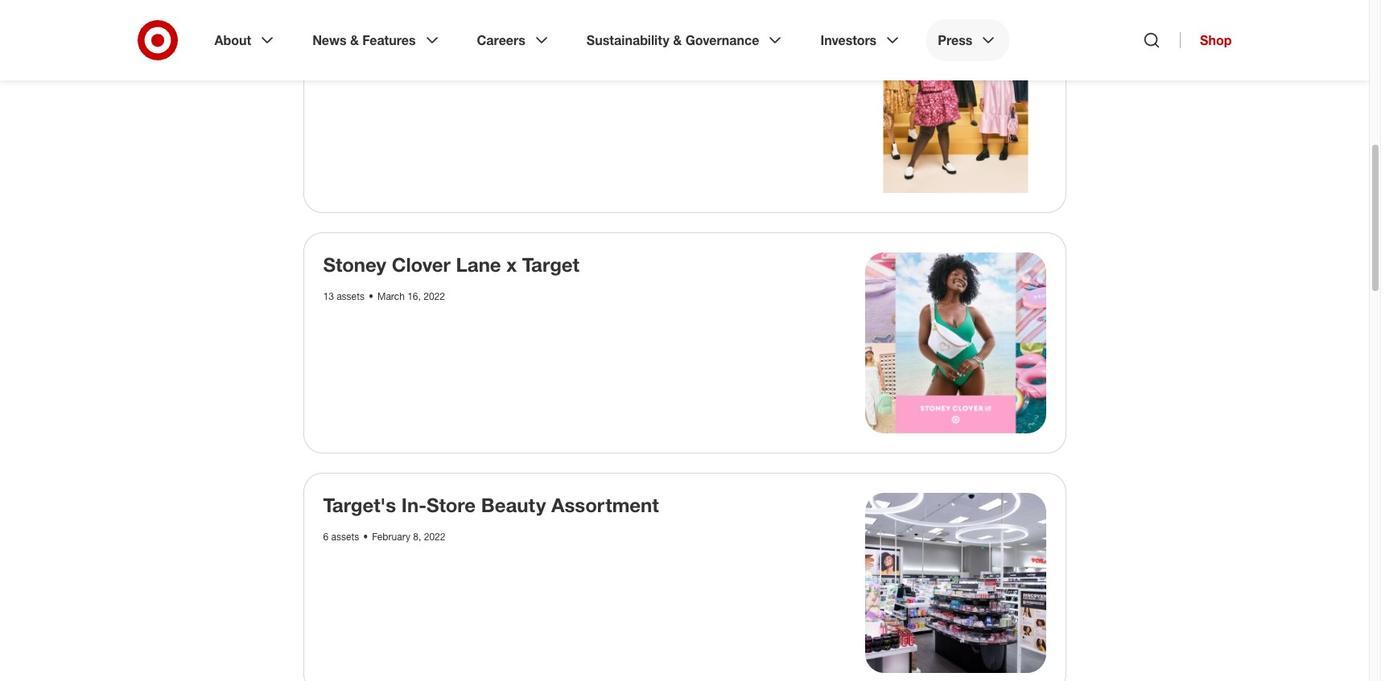 Task type: describe. For each thing, give the bounding box(es) containing it.
september
[[372, 50, 421, 62]]

shop link
[[1180, 32, 1232, 48]]

news & features link
[[301, 19, 453, 61]]

assets for fall
[[331, 50, 359, 62]]

february
[[372, 531, 411, 543]]

stoney
[[323, 253, 386, 277]]

about link
[[203, 19, 288, 61]]

16, for designer
[[423, 50, 437, 62]]

designer
[[360, 12, 443, 37]]

beauty
[[481, 493, 546, 517]]

stoney clover lane x target link
[[323, 253, 580, 277]]

target's in-store beauty assortment link
[[323, 493, 659, 517]]

sustainability & governance link
[[575, 19, 796, 61]]

news & features
[[312, 32, 416, 48]]

2022 for clover
[[424, 291, 445, 303]]

fall designer collection
[[323, 12, 541, 37]]

9
[[323, 50, 329, 62]]

sustainability
[[587, 32, 670, 48]]

assets for target's
[[331, 531, 359, 543]]

6
[[323, 531, 329, 543]]

assortment
[[551, 493, 659, 517]]

a collage of a woman image
[[865, 253, 1046, 433]]

x
[[507, 253, 517, 277]]

6 assets
[[323, 531, 359, 543]]

stoney clover lane x target
[[323, 253, 580, 277]]

march 16, 2022
[[378, 291, 445, 303]]

governance
[[686, 32, 759, 48]]

2022 for in-
[[424, 531, 445, 543]]

9 assets
[[323, 50, 359, 62]]



Task type: vqa. For each thing, say whether or not it's contained in the screenshot.
Financials
no



Task type: locate. For each thing, give the bounding box(es) containing it.
16,
[[423, 50, 437, 62], [407, 291, 421, 303]]

shop
[[1200, 32, 1232, 48]]

& left governance
[[673, 32, 682, 48]]

fall designer collection link
[[323, 12, 541, 37]]

13
[[323, 291, 334, 303]]

lane
[[456, 253, 501, 277]]

assets right 6
[[331, 531, 359, 543]]

target's in-store beauty assortment
[[323, 493, 659, 517]]

2 & from the left
[[673, 32, 682, 48]]

2 vertical spatial 2022
[[424, 531, 445, 543]]

0 vertical spatial assets
[[331, 50, 359, 62]]

target's
[[323, 493, 396, 517]]

2022 down fall designer collection
[[439, 50, 461, 62]]

assets right 9
[[331, 50, 359, 62]]

february 8, 2022
[[372, 531, 445, 543]]

a group of women posing for a photo image
[[865, 12, 1046, 193]]

press link
[[927, 19, 1010, 61]]

in-
[[402, 493, 427, 517]]

16, right the march
[[407, 291, 421, 303]]

1 horizontal spatial 16,
[[423, 50, 437, 62]]

2022 right 8,
[[424, 531, 445, 543]]

clover
[[392, 253, 451, 277]]

assets
[[331, 50, 359, 62], [337, 291, 365, 303], [331, 531, 359, 543]]

a store with shelves of items image
[[865, 493, 1046, 674]]

investors
[[821, 32, 877, 48]]

&
[[350, 32, 359, 48], [673, 32, 682, 48]]

16, for clover
[[407, 291, 421, 303]]

0 horizontal spatial 16,
[[407, 291, 421, 303]]

press
[[938, 32, 973, 48]]

& for news
[[350, 32, 359, 48]]

13 assets
[[323, 291, 365, 303]]

& for sustainability
[[673, 32, 682, 48]]

investors link
[[809, 19, 914, 61]]

& up 9 assets
[[350, 32, 359, 48]]

september 16, 2022
[[372, 50, 461, 62]]

2 vertical spatial assets
[[331, 531, 359, 543]]

sustainability & governance
[[587, 32, 759, 48]]

2022 down clover on the left top of page
[[424, 291, 445, 303]]

0 vertical spatial 2022
[[439, 50, 461, 62]]

1 vertical spatial assets
[[337, 291, 365, 303]]

collection
[[448, 12, 541, 37]]

2022
[[439, 50, 461, 62], [424, 291, 445, 303], [424, 531, 445, 543]]

store
[[427, 493, 476, 517]]

1 horizontal spatial &
[[673, 32, 682, 48]]

fall
[[323, 12, 355, 37]]

assets right 13 at left
[[337, 291, 365, 303]]

16, down fall designer collection
[[423, 50, 437, 62]]

0 vertical spatial 16,
[[423, 50, 437, 62]]

8,
[[413, 531, 421, 543]]

1 vertical spatial 16,
[[407, 291, 421, 303]]

about
[[215, 32, 251, 48]]

1 vertical spatial 2022
[[424, 291, 445, 303]]

1 & from the left
[[350, 32, 359, 48]]

assets for stoney
[[337, 291, 365, 303]]

features
[[363, 32, 416, 48]]

0 horizontal spatial &
[[350, 32, 359, 48]]

news
[[312, 32, 347, 48]]

careers link
[[466, 19, 563, 61]]

careers
[[477, 32, 526, 48]]

march
[[378, 291, 405, 303]]

target
[[522, 253, 580, 277]]

2022 for designer
[[439, 50, 461, 62]]



